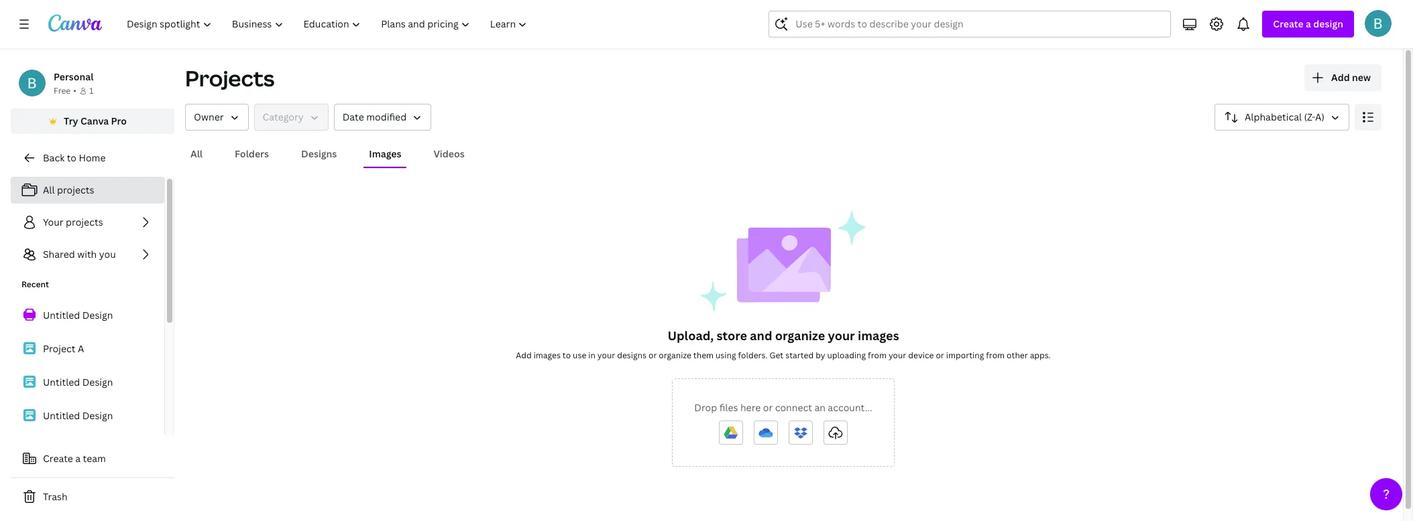 Task type: vqa. For each thing, say whether or not it's contained in the screenshot.
Top level navigation element
yes



Task type: describe. For each thing, give the bounding box(es) containing it.
your projects link
[[11, 209, 164, 236]]

back
[[43, 152, 65, 164]]

your
[[43, 216, 64, 229]]

designs
[[301, 148, 337, 160]]

apps.
[[1030, 350, 1051, 362]]

design for 1st untitled design link from the bottom of the list containing untitled design
[[82, 410, 113, 423]]

2 horizontal spatial or
[[936, 350, 944, 362]]

1 from from the left
[[868, 350, 887, 362]]

other
[[1007, 350, 1028, 362]]

free •
[[54, 85, 76, 97]]

Category button
[[254, 104, 328, 131]]

trash
[[43, 491, 68, 504]]

connect
[[775, 402, 812, 415]]

2 from from the left
[[986, 350, 1005, 362]]

drop
[[695, 402, 717, 415]]

Search search field
[[796, 11, 1145, 37]]

your projects
[[43, 216, 103, 229]]

add inside add new dropdown button
[[1332, 71, 1350, 84]]

use
[[573, 350, 586, 362]]

to inside upload, store and organize your images add images to use in your designs or organize them using folders. get started by uploading from your device or importing from other apps.
[[563, 350, 571, 362]]

1 untitled design link from the top
[[11, 302, 164, 330]]

pro
[[111, 115, 127, 127]]

personal
[[54, 70, 94, 83]]

Sort by button
[[1215, 104, 1350, 131]]

0 vertical spatial organize
[[775, 328, 825, 344]]

0 horizontal spatial your
[[598, 350, 615, 362]]

shared with you
[[43, 248, 116, 261]]

date modified
[[343, 111, 407, 123]]

all for all projects
[[43, 184, 55, 197]]

add new
[[1332, 71, 1371, 84]]

you
[[99, 248, 116, 261]]

back to home link
[[11, 145, 174, 172]]

untitled for second untitled design link
[[43, 376, 80, 389]]

try canva pro button
[[11, 109, 174, 134]]

untitled design for 3rd untitled design link from the bottom
[[43, 309, 113, 322]]

shared with you link
[[11, 241, 164, 268]]

design
[[1314, 17, 1344, 30]]

create a design button
[[1263, 11, 1354, 38]]

all projects link
[[11, 177, 164, 204]]

uploading
[[827, 350, 866, 362]]

try
[[64, 115, 78, 127]]

shared
[[43, 248, 75, 261]]

videos
[[434, 148, 465, 160]]

upload, store and organize your images add images to use in your designs or organize them using folders. get started by uploading from your device or importing from other apps.
[[516, 328, 1051, 362]]

add inside upload, store and organize your images add images to use in your designs or organize them using folders. get started by uploading from your device or importing from other apps.
[[516, 350, 532, 362]]

account...
[[828, 402, 873, 415]]

1 horizontal spatial images
[[858, 328, 899, 344]]

started
[[786, 350, 814, 362]]

images button
[[364, 142, 407, 167]]

create a team
[[43, 453, 106, 466]]

home
[[79, 152, 106, 164]]

canva
[[80, 115, 109, 127]]

all button
[[185, 142, 208, 167]]

2 horizontal spatial your
[[889, 350, 907, 362]]

a
[[78, 343, 84, 356]]

a for design
[[1306, 17, 1311, 30]]

projects for all projects
[[57, 184, 94, 197]]

folders
[[235, 148, 269, 160]]

3 untitled design link from the top
[[11, 402, 164, 431]]

images
[[369, 148, 401, 160]]



Task type: locate. For each thing, give the bounding box(es) containing it.
all up your
[[43, 184, 55, 197]]

folders button
[[229, 142, 274, 167]]

add left use
[[516, 350, 532, 362]]

1 vertical spatial untitled design
[[43, 376, 113, 389]]

a inside create a team button
[[75, 453, 81, 466]]

them
[[693, 350, 714, 362]]

3 untitled from the top
[[43, 410, 80, 423]]

folders.
[[738, 350, 768, 362]]

0 vertical spatial untitled design link
[[11, 302, 164, 330]]

team
[[83, 453, 106, 466]]

device
[[908, 350, 934, 362]]

or right device at the right bottom of the page
[[936, 350, 944, 362]]

1 vertical spatial all
[[43, 184, 55, 197]]

0 horizontal spatial to
[[67, 152, 76, 164]]

add new button
[[1305, 64, 1382, 91]]

untitled design for second untitled design link
[[43, 376, 113, 389]]

untitled design
[[43, 309, 113, 322], [43, 376, 113, 389], [43, 410, 113, 423]]

0 horizontal spatial add
[[516, 350, 532, 362]]

a)
[[1316, 111, 1325, 123]]

untitled design up the a
[[43, 309, 113, 322]]

0 horizontal spatial or
[[649, 350, 657, 362]]

a left design
[[1306, 17, 1311, 30]]

category
[[263, 111, 304, 123]]

0 vertical spatial untitled design
[[43, 309, 113, 322]]

1 horizontal spatial all
[[191, 148, 203, 160]]

design up "project a" link
[[82, 309, 113, 322]]

new
[[1352, 71, 1371, 84]]

2 vertical spatial design
[[82, 410, 113, 423]]

2 list from the top
[[11, 302, 164, 431]]

designs
[[617, 350, 647, 362]]

untitled design down the a
[[43, 376, 113, 389]]

create left design
[[1273, 17, 1304, 30]]

designs button
[[296, 142, 342, 167]]

or
[[649, 350, 657, 362], [936, 350, 944, 362], [763, 402, 773, 415]]

create a design
[[1273, 17, 1344, 30]]

0 horizontal spatial create
[[43, 453, 73, 466]]

create left team
[[43, 453, 73, 466]]

by
[[816, 350, 825, 362]]

design for second untitled design link
[[82, 376, 113, 389]]

1 vertical spatial create
[[43, 453, 73, 466]]

here
[[741, 402, 761, 415]]

to left use
[[563, 350, 571, 362]]

store
[[717, 328, 747, 344]]

1 vertical spatial untitled design link
[[11, 369, 164, 397]]

1 vertical spatial a
[[75, 453, 81, 466]]

0 vertical spatial untitled
[[43, 309, 80, 322]]

0 vertical spatial add
[[1332, 71, 1350, 84]]

Owner button
[[185, 104, 249, 131]]

projects
[[185, 64, 275, 93]]

1 horizontal spatial from
[[986, 350, 1005, 362]]

files
[[720, 402, 738, 415]]

(z-
[[1304, 111, 1316, 123]]

list containing all projects
[[11, 177, 164, 268]]

untitled design link up "project a" link
[[11, 302, 164, 330]]

to right the back at the top left
[[67, 152, 76, 164]]

alphabetical
[[1245, 111, 1302, 123]]

untitled up project a
[[43, 309, 80, 322]]

using
[[716, 350, 736, 362]]

create inside button
[[43, 453, 73, 466]]

1 vertical spatial list
[[11, 302, 164, 431]]

try canva pro
[[64, 115, 127, 127]]

•
[[73, 85, 76, 97]]

1 untitled design from the top
[[43, 309, 113, 322]]

all inside list
[[43, 184, 55, 197]]

0 vertical spatial to
[[67, 152, 76, 164]]

add
[[1332, 71, 1350, 84], [516, 350, 532, 362]]

1 horizontal spatial add
[[1332, 71, 1350, 84]]

2 untitled from the top
[[43, 376, 80, 389]]

untitled up create a team
[[43, 410, 80, 423]]

2 vertical spatial untitled design link
[[11, 402, 164, 431]]

all
[[191, 148, 203, 160], [43, 184, 55, 197]]

untitled design link up team
[[11, 402, 164, 431]]

untitled for 3rd untitled design link from the bottom
[[43, 309, 80, 322]]

or right designs
[[649, 350, 657, 362]]

images left use
[[534, 350, 561, 362]]

0 vertical spatial design
[[82, 309, 113, 322]]

create
[[1273, 17, 1304, 30], [43, 453, 73, 466]]

0 horizontal spatial from
[[868, 350, 887, 362]]

modified
[[366, 111, 407, 123]]

3 design from the top
[[82, 410, 113, 423]]

project a
[[43, 343, 84, 356]]

organize
[[775, 328, 825, 344], [659, 350, 692, 362]]

1 vertical spatial untitled
[[43, 376, 80, 389]]

project a link
[[11, 335, 164, 364]]

1 horizontal spatial create
[[1273, 17, 1304, 30]]

1 horizontal spatial to
[[563, 350, 571, 362]]

a for team
[[75, 453, 81, 466]]

from right uploading
[[868, 350, 887, 362]]

trash link
[[11, 484, 174, 511]]

1 vertical spatial projects
[[66, 216, 103, 229]]

your up uploading
[[828, 328, 855, 344]]

a inside create a design dropdown button
[[1306, 17, 1311, 30]]

untitled for 1st untitled design link from the bottom of the list containing untitled design
[[43, 410, 80, 423]]

0 vertical spatial all
[[191, 148, 203, 160]]

2 vertical spatial untitled
[[43, 410, 80, 423]]

a
[[1306, 17, 1311, 30], [75, 453, 81, 466]]

all for all
[[191, 148, 203, 160]]

back to home
[[43, 152, 106, 164]]

get
[[770, 350, 784, 362]]

a left team
[[75, 453, 81, 466]]

owner
[[194, 111, 224, 123]]

project
[[43, 343, 75, 356]]

0 vertical spatial images
[[858, 328, 899, 344]]

untitled
[[43, 309, 80, 322], [43, 376, 80, 389], [43, 410, 80, 423]]

from
[[868, 350, 887, 362], [986, 350, 1005, 362]]

create for create a team
[[43, 453, 73, 466]]

add left the new
[[1332, 71, 1350, 84]]

2 design from the top
[[82, 376, 113, 389]]

organize down upload,
[[659, 350, 692, 362]]

None search field
[[769, 11, 1171, 38]]

Date modified button
[[334, 104, 431, 131]]

0 vertical spatial create
[[1273, 17, 1304, 30]]

design up team
[[82, 410, 113, 423]]

your right 'in'
[[598, 350, 615, 362]]

free
[[54, 85, 71, 97]]

your left device at the right bottom of the page
[[889, 350, 907, 362]]

1 horizontal spatial organize
[[775, 328, 825, 344]]

0 horizontal spatial organize
[[659, 350, 692, 362]]

organize up started
[[775, 328, 825, 344]]

recent
[[21, 279, 49, 290]]

create inside dropdown button
[[1273, 17, 1304, 30]]

projects for your projects
[[66, 216, 103, 229]]

1 horizontal spatial a
[[1306, 17, 1311, 30]]

drop files here or connect an account...
[[695, 402, 873, 415]]

brad klo image
[[1365, 10, 1392, 37]]

in
[[588, 350, 596, 362]]

1 horizontal spatial your
[[828, 328, 855, 344]]

1 vertical spatial organize
[[659, 350, 692, 362]]

all inside button
[[191, 148, 203, 160]]

1 vertical spatial images
[[534, 350, 561, 362]]

to
[[67, 152, 76, 164], [563, 350, 571, 362]]

create for create a design
[[1273, 17, 1304, 30]]

3 untitled design from the top
[[43, 410, 113, 423]]

0 horizontal spatial images
[[534, 350, 561, 362]]

untitled down project a
[[43, 376, 80, 389]]

0 vertical spatial projects
[[57, 184, 94, 197]]

0 horizontal spatial a
[[75, 453, 81, 466]]

images
[[858, 328, 899, 344], [534, 350, 561, 362]]

date
[[343, 111, 364, 123]]

videos button
[[428, 142, 470, 167]]

all down owner on the top of page
[[191, 148, 203, 160]]

and
[[750, 328, 772, 344]]

2 untitled design link from the top
[[11, 369, 164, 397]]

from left other
[[986, 350, 1005, 362]]

list
[[11, 177, 164, 268], [11, 302, 164, 431]]

upload,
[[668, 328, 714, 344]]

projects
[[57, 184, 94, 197], [66, 216, 103, 229]]

top level navigation element
[[118, 11, 539, 38]]

design
[[82, 309, 113, 322], [82, 376, 113, 389], [82, 410, 113, 423]]

images up uploading
[[858, 328, 899, 344]]

1 vertical spatial to
[[563, 350, 571, 362]]

design down "project a" link
[[82, 376, 113, 389]]

1 horizontal spatial or
[[763, 402, 773, 415]]

all projects
[[43, 184, 94, 197]]

importing
[[946, 350, 984, 362]]

0 vertical spatial list
[[11, 177, 164, 268]]

alphabetical (z-a)
[[1245, 111, 1325, 123]]

to inside back to home link
[[67, 152, 76, 164]]

design for 3rd untitled design link from the bottom
[[82, 309, 113, 322]]

create a team button
[[11, 446, 174, 473]]

untitled design for 1st untitled design link from the bottom of the list containing untitled design
[[43, 410, 113, 423]]

untitled design link
[[11, 302, 164, 330], [11, 369, 164, 397], [11, 402, 164, 431]]

or right here
[[763, 402, 773, 415]]

projects down back to home
[[57, 184, 94, 197]]

1 vertical spatial add
[[516, 350, 532, 362]]

0 horizontal spatial all
[[43, 184, 55, 197]]

0 vertical spatial a
[[1306, 17, 1311, 30]]

1 vertical spatial design
[[82, 376, 113, 389]]

untitled design link down "project a" link
[[11, 369, 164, 397]]

2 untitled design from the top
[[43, 376, 113, 389]]

1
[[89, 85, 93, 97]]

1 list from the top
[[11, 177, 164, 268]]

2 vertical spatial untitled design
[[43, 410, 113, 423]]

1 design from the top
[[82, 309, 113, 322]]

1 untitled from the top
[[43, 309, 80, 322]]

with
[[77, 248, 97, 261]]

an
[[815, 402, 826, 415]]

projects right your
[[66, 216, 103, 229]]

list containing untitled design
[[11, 302, 164, 431]]

untitled design up create a team
[[43, 410, 113, 423]]

your
[[828, 328, 855, 344], [598, 350, 615, 362], [889, 350, 907, 362]]



